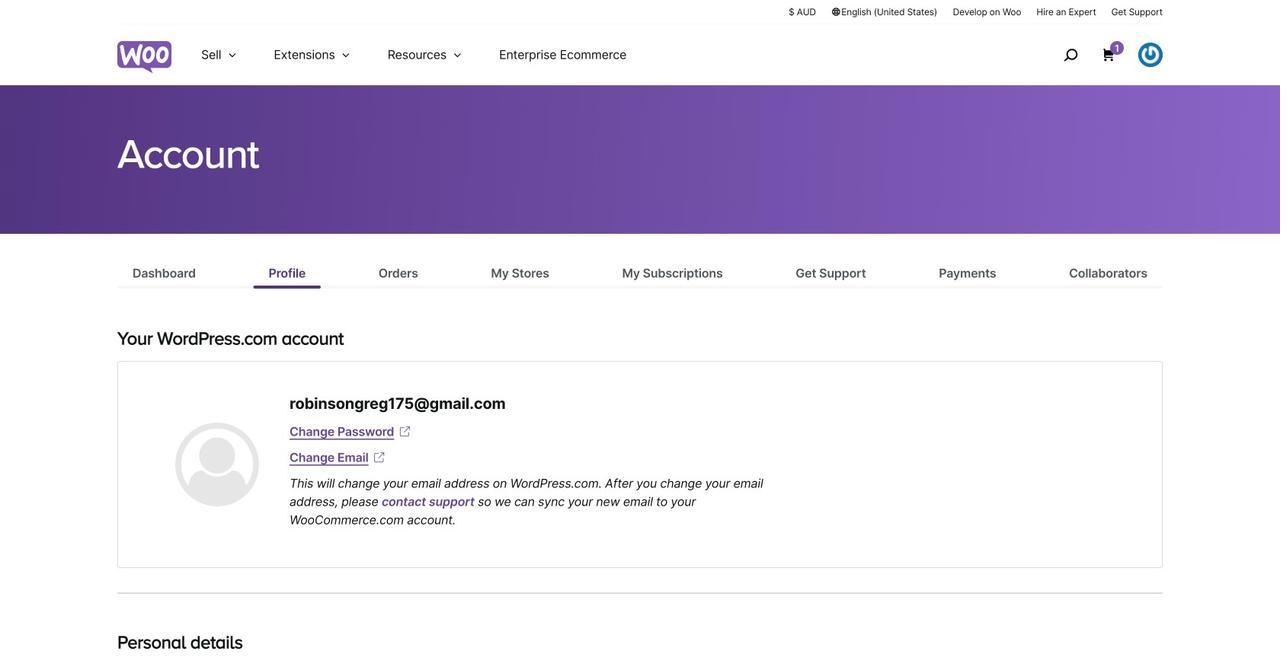 Task type: vqa. For each thing, say whether or not it's contained in the screenshot.
external link icon
yes



Task type: describe. For each thing, give the bounding box(es) containing it.
gravatar image image
[[175, 423, 259, 507]]

search image
[[1059, 43, 1083, 67]]



Task type: locate. For each thing, give the bounding box(es) containing it.
service navigation menu element
[[1032, 30, 1163, 80]]

external link image
[[397, 425, 413, 440]]

open account menu image
[[1139, 43, 1163, 67]]

external link image
[[372, 451, 387, 466]]



